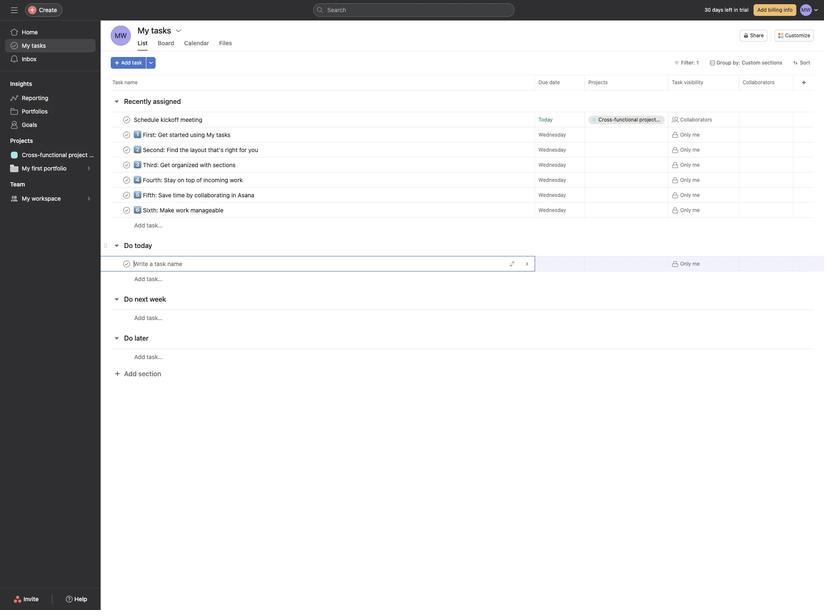 Task type: locate. For each thing, give the bounding box(es) containing it.
1 horizontal spatial collaborators
[[743, 79, 775, 86]]

completed image down do today button
[[122, 259, 132, 269]]

collapse task list for this section image down task name
[[113, 98, 120, 105]]

visibility
[[684, 79, 704, 86]]

schedule kickoff meeting cell
[[101, 112, 535, 128]]

2 wednesday from the top
[[539, 147, 566, 153]]

1 me from the top
[[693, 132, 700, 138]]

search
[[327, 6, 346, 13]]

cell
[[101, 256, 535, 272]]

linked projects for 6️⃣ sixth: make work manageable cell
[[585, 203, 669, 218]]

insights element
[[0, 76, 101, 133]]

me for linked projects for 6️⃣ sixth: make work manageable 'cell'
[[693, 207, 700, 213]]

projects inside row
[[589, 79, 608, 86]]

1 vertical spatial completed image
[[122, 190, 132, 200]]

6 completed checkbox from the top
[[122, 205, 132, 215]]

portfolios link
[[5, 105, 96, 118]]

0 horizontal spatial collaborators
[[681, 116, 712, 123]]

calendar
[[184, 39, 209, 47]]

wednesday
[[539, 132, 566, 138], [539, 147, 566, 153], [539, 162, 566, 168], [539, 177, 566, 183], [539, 192, 566, 198], [539, 207, 566, 214]]

completed image up do today
[[122, 205, 132, 215]]

hide sidebar image
[[11, 7, 18, 13]]

2 completed checkbox from the top
[[122, 130, 132, 140]]

task name
[[112, 79, 138, 86]]

1 vertical spatial do
[[124, 296, 133, 303]]

collaborators down visibility
[[681, 116, 712, 123]]

completed image down the recently
[[122, 115, 132, 125]]

3 add task… from the top
[[134, 314, 163, 322]]

1 do from the top
[[124, 242, 133, 250]]

1 collapse task list for this section image from the top
[[113, 98, 120, 105]]

1 add task… button from the top
[[134, 221, 163, 230]]

4 only from the top
[[681, 177, 691, 183]]

my for my tasks
[[22, 42, 30, 49]]

4 only me from the top
[[681, 177, 700, 183]]

my inside teams element
[[22, 195, 30, 202]]

search button
[[313, 3, 515, 17]]

6 only from the top
[[681, 207, 691, 213]]

completed image for 2️⃣ second: find the layout that's right for you text box
[[122, 145, 132, 155]]

completed checkbox inside 4️⃣ fourth: stay on top of incoming work cell
[[122, 175, 132, 185]]

add up next
[[134, 276, 145, 283]]

completed image down completed option
[[122, 190, 132, 200]]

0 vertical spatial my
[[22, 42, 30, 49]]

2 only from the top
[[681, 147, 691, 153]]

1 vertical spatial projects
[[10, 137, 33, 144]]

functional
[[40, 151, 67, 159]]

completed image inside 4️⃣ fourth: stay on top of incoming work cell
[[122, 175, 132, 185]]

add left section
[[124, 370, 137, 378]]

Completed checkbox
[[122, 160, 132, 170]]

add left billing
[[758, 7, 767, 13]]

4 task… from the top
[[147, 353, 163, 361]]

5 completed image from the top
[[122, 259, 132, 269]]

add task button
[[111, 57, 146, 69]]

6 only me from the top
[[681, 207, 700, 213]]

header do today tree grid
[[101, 256, 824, 287]]

do
[[124, 242, 133, 250], [124, 296, 133, 303], [124, 335, 133, 342]]

my for my first portfolio
[[22, 165, 30, 172]]

add down next
[[134, 314, 145, 322]]

my left first
[[22, 165, 30, 172]]

my inside projects element
[[22, 165, 30, 172]]

5 completed checkbox from the top
[[122, 190, 132, 200]]

1 wednesday from the top
[[539, 132, 566, 138]]

add task… button up section
[[134, 353, 163, 362]]

1
[[697, 60, 699, 66]]

my workspace link
[[5, 192, 96, 206]]

2 completed image from the top
[[122, 190, 132, 200]]

2️⃣ Second: Find the layout that's right for you text field
[[132, 146, 261, 154]]

2 completed image from the top
[[122, 130, 132, 140]]

do right collapse task list for this section image
[[124, 335, 133, 342]]

3 wednesday from the top
[[539, 162, 566, 168]]

1 task from the left
[[112, 79, 123, 86]]

goals
[[22, 121, 37, 128]]

3️⃣ third: get organized with sections cell
[[101, 157, 535, 173]]

today
[[135, 242, 152, 250]]

share
[[750, 32, 764, 39]]

4 me from the top
[[693, 177, 700, 183]]

completed image for 4️⃣ fourth: stay on top of incoming work 'text box'
[[122, 175, 132, 185]]

linked projects for 4️⃣ fourth: stay on top of incoming work cell
[[585, 172, 669, 188]]

my
[[22, 42, 30, 49], [22, 165, 30, 172], [22, 195, 30, 202]]

add task… button
[[134, 221, 163, 230], [134, 275, 163, 284], [134, 314, 163, 323], [134, 353, 163, 362]]

only me for linked projects for 2️⃣ second: find the layout that's right for you cell
[[681, 147, 700, 153]]

do left next
[[124, 296, 133, 303]]

2️⃣ second: find the layout that's right for you cell
[[101, 142, 535, 158]]

completed checkbox inside 1️⃣ first: get started using my tasks cell
[[122, 130, 132, 140]]

1 vertical spatial collapse task list for this section image
[[113, 243, 120, 249]]

1 vertical spatial collaborators
[[681, 116, 712, 123]]

only me inside row
[[681, 261, 700, 267]]

collaborators
[[743, 79, 775, 86], [681, 116, 712, 123]]

task…
[[147, 222, 163, 229], [147, 276, 163, 283], [147, 314, 163, 322], [147, 353, 163, 361]]

collapse task list for this section image
[[113, 335, 120, 342]]

create button
[[25, 3, 62, 17]]

today
[[539, 117, 553, 123]]

2 add task… from the top
[[134, 276, 163, 283]]

files link
[[219, 39, 232, 51]]

projects inside dropdown button
[[10, 137, 33, 144]]

me for linked projects for 1️⃣ first: get started using my tasks cell
[[693, 132, 700, 138]]

3 only from the top
[[681, 162, 691, 168]]

2 task… from the top
[[147, 276, 163, 283]]

my down the team
[[22, 195, 30, 202]]

add task… down the write a task name 'text box'
[[134, 276, 163, 283]]

task left visibility
[[672, 79, 683, 86]]

add task… for 1st add task… button from the bottom of the page
[[134, 353, 163, 361]]

2 my from the top
[[22, 165, 30, 172]]

1 completed image from the top
[[122, 145, 132, 155]]

collapse task list for this section image
[[113, 98, 120, 105], [113, 243, 120, 249], [113, 296, 120, 303]]

add task… button up today
[[134, 221, 163, 230]]

3 collapse task list for this section image from the top
[[113, 296, 120, 303]]

3 completed checkbox from the top
[[122, 145, 132, 155]]

collapse task list for this section image for recently assigned
[[113, 98, 120, 105]]

task left name
[[112, 79, 123, 86]]

7 me from the top
[[693, 261, 700, 267]]

only for "linked projects for 3️⃣ third: get organized with sections" cell
[[681, 162, 691, 168]]

0 horizontal spatial task
[[112, 79, 123, 86]]

7 only from the top
[[681, 261, 691, 267]]

project
[[69, 151, 88, 159]]

completed image
[[122, 115, 132, 125], [122, 130, 132, 140], [122, 160, 132, 170], [122, 175, 132, 185], [122, 259, 132, 269]]

completed image inside schedule kickoff meeting cell
[[122, 115, 132, 125]]

2 collapse task list for this section image from the top
[[113, 243, 120, 249]]

2 vertical spatial collapse task list for this section image
[[113, 296, 120, 303]]

only
[[681, 132, 691, 138], [681, 147, 691, 153], [681, 162, 691, 168], [681, 177, 691, 183], [681, 192, 691, 198], [681, 207, 691, 213], [681, 261, 691, 267]]

completed image for '3️⃣ third: get organized with sections' text box
[[122, 160, 132, 170]]

completed checkbox for 'schedule kickoff meeting' text box
[[122, 115, 132, 125]]

7 completed checkbox from the top
[[122, 259, 132, 269]]

details image
[[525, 262, 530, 267]]

add task… down do next week at the left of the page
[[134, 314, 163, 322]]

1 only from the top
[[681, 132, 691, 138]]

collapse task list for this section image left next
[[113, 296, 120, 303]]

next
[[135, 296, 148, 303]]

0 vertical spatial collapse task list for this section image
[[113, 98, 120, 105]]

filter:
[[681, 60, 695, 66]]

reporting link
[[5, 91, 96, 105]]

5 wednesday from the top
[[539, 192, 566, 198]]

help
[[74, 596, 87, 603]]

add task… button inside header do today tree grid
[[134, 275, 163, 284]]

completed image inside cell
[[122, 259, 132, 269]]

recently assigned button
[[124, 94, 181, 109]]

task… up today
[[147, 222, 163, 229]]

search list box
[[313, 3, 515, 17]]

completed image inside 5️⃣ fifth: save time by collaborating in asana cell
[[122, 190, 132, 200]]

3 me from the top
[[693, 162, 700, 168]]

teams element
[[0, 177, 101, 207]]

0 vertical spatial do
[[124, 242, 133, 250]]

my first portfolio link
[[5, 162, 96, 175]]

2 only me from the top
[[681, 147, 700, 153]]

completed image up completed option
[[122, 145, 132, 155]]

4 add task… button from the top
[[134, 353, 163, 362]]

0 horizontal spatial projects
[[10, 137, 33, 144]]

completed checkbox inside 5️⃣ fifth: save time by collaborating in asana cell
[[122, 190, 132, 200]]

my left tasks
[[22, 42, 30, 49]]

add field image
[[802, 80, 807, 85]]

Completed checkbox
[[122, 115, 132, 125], [122, 130, 132, 140], [122, 145, 132, 155], [122, 175, 132, 185], [122, 190, 132, 200], [122, 205, 132, 215], [122, 259, 132, 269]]

1 task… from the top
[[147, 222, 163, 229]]

add task… up section
[[134, 353, 163, 361]]

1 add task… row from the top
[[101, 218, 824, 233]]

completed checkbox inside only me row
[[122, 259, 132, 269]]

completed image
[[122, 145, 132, 155], [122, 190, 132, 200], [122, 205, 132, 215]]

5 me from the top
[[693, 192, 700, 198]]

5 only me from the top
[[681, 192, 700, 198]]

completed image for '6️⃣ sixth: make work manageable' text box
[[122, 205, 132, 215]]

7 only me from the top
[[681, 261, 700, 267]]

task inside task name column header
[[112, 79, 123, 86]]

add task…
[[134, 222, 163, 229], [134, 276, 163, 283], [134, 314, 163, 322], [134, 353, 163, 361]]

completed image inside 1️⃣ first: get started using my tasks cell
[[122, 130, 132, 140]]

me inside row
[[693, 261, 700, 267]]

cell inside only me row
[[101, 256, 535, 272]]

2 task from the left
[[672, 79, 683, 86]]

only inside only me row
[[681, 261, 691, 267]]

6 wednesday from the top
[[539, 207, 566, 214]]

completed image for the write a task name 'text box'
[[122, 259, 132, 269]]

plan
[[89, 151, 101, 159]]

Schedule kickoff meeting text field
[[132, 116, 205, 124]]

4 wednesday from the top
[[539, 177, 566, 183]]

3 my from the top
[[22, 195, 30, 202]]

show options image
[[175, 27, 182, 34]]

2 do from the top
[[124, 296, 133, 303]]

task… inside header recently assigned "tree grid"
[[147, 222, 163, 229]]

add task… button inside header recently assigned "tree grid"
[[134, 221, 163, 230]]

0 vertical spatial completed image
[[122, 145, 132, 155]]

completed image right the see details, my first portfolio icon
[[122, 160, 132, 170]]

add up do today button
[[134, 222, 145, 229]]

me for linked projects for 2️⃣ second: find the layout that's right for you cell
[[693, 147, 700, 153]]

row
[[101, 75, 824, 90], [111, 90, 814, 91], [101, 111, 824, 128], [101, 127, 824, 143], [101, 142, 824, 158], [101, 157, 824, 173], [101, 172, 824, 189], [101, 187, 824, 204], [101, 202, 824, 219]]

row containing collaborators
[[101, 111, 824, 128]]

projects button
[[0, 137, 33, 145]]

1 completed image from the top
[[122, 115, 132, 125]]

3 completed image from the top
[[122, 205, 132, 215]]

1 vertical spatial my
[[22, 165, 30, 172]]

add task… inside header recently assigned "tree grid"
[[134, 222, 163, 229]]

1 only me from the top
[[681, 132, 700, 138]]

help button
[[61, 592, 93, 608]]

1 horizontal spatial task
[[672, 79, 683, 86]]

only for linked projects for 1️⃣ first: get started using my tasks cell
[[681, 132, 691, 138]]

portfolio
[[44, 165, 67, 172]]

2 vertical spatial do
[[124, 335, 133, 342]]

task… up section
[[147, 353, 163, 361]]

add task… button down do next week at the left of the page
[[134, 314, 163, 323]]

add billing info button
[[754, 4, 797, 16]]

completed image down completed option
[[122, 175, 132, 185]]

3️⃣ Third: Get organized with sections text field
[[132, 161, 238, 169]]

insights
[[10, 80, 32, 87]]

0 vertical spatial collaborators
[[743, 79, 775, 86]]

2 vertical spatial my
[[22, 195, 30, 202]]

add task… for add task… button in header recently assigned "tree grid"
[[134, 222, 163, 229]]

linked projects for 5️⃣ fifth: save time by collaborating in asana cell
[[585, 188, 669, 203]]

completed checkbox inside the 2️⃣ second: find the layout that's right for you cell
[[122, 145, 132, 155]]

add task… up today
[[134, 222, 163, 229]]

1 add task… from the top
[[134, 222, 163, 229]]

task… down the write a task name 'text box'
[[147, 276, 163, 283]]

4 completed image from the top
[[122, 175, 132, 185]]

4️⃣ Fourth: Stay on top of incoming work text field
[[132, 176, 245, 184]]

3 completed image from the top
[[122, 160, 132, 170]]

completed checkbox inside 6️⃣ sixth: make work manageable cell
[[122, 205, 132, 215]]

1 my from the top
[[22, 42, 30, 49]]

do today button
[[124, 238, 152, 253]]

completed image inside the 2️⃣ second: find the layout that's right for you cell
[[122, 145, 132, 155]]

2 add task… button from the top
[[134, 275, 163, 284]]

my inside "global" element
[[22, 42, 30, 49]]

5 only from the top
[[681, 192, 691, 198]]

collaborators down custom
[[743, 79, 775, 86]]

do for do next week
[[124, 296, 133, 303]]

wednesday for 3️⃣ third: get organized with sections cell
[[539, 162, 566, 168]]

wednesday for 1️⃣ first: get started using my tasks cell
[[539, 132, 566, 138]]

4 completed checkbox from the top
[[122, 175, 132, 185]]

4 add task… from the top
[[134, 353, 163, 361]]

0 vertical spatial projects
[[589, 79, 608, 86]]

2 me from the top
[[693, 147, 700, 153]]

sections
[[762, 60, 783, 66]]

assigned
[[153, 98, 181, 105]]

1 horizontal spatial projects
[[589, 79, 608, 86]]

insights button
[[0, 80, 32, 88]]

30
[[705, 7, 711, 13]]

list
[[138, 39, 148, 47]]

add task… row
[[101, 218, 824, 233], [101, 271, 824, 287], [101, 310, 824, 326], [101, 349, 824, 365]]

3 do from the top
[[124, 335, 133, 342]]

completed image inside 6️⃣ sixth: make work manageable cell
[[122, 205, 132, 215]]

do next week
[[124, 296, 166, 303]]

my tasks
[[138, 26, 171, 35]]

do left today
[[124, 242, 133, 250]]

move tasks between sections image
[[510, 262, 515, 267]]

due
[[539, 79, 548, 86]]

team button
[[0, 180, 25, 189]]

3 only me from the top
[[681, 162, 700, 168]]

completed checkbox for the write a task name 'text box'
[[122, 259, 132, 269]]

collapse task list for this section image left do today button
[[113, 243, 120, 249]]

2 vertical spatial completed image
[[122, 205, 132, 215]]

3 add task… row from the top
[[101, 310, 824, 326]]

1 completed checkbox from the top
[[122, 115, 132, 125]]

task… down week
[[147, 314, 163, 322]]

completed image inside 3️⃣ third: get organized with sections cell
[[122, 160, 132, 170]]

task name column header
[[111, 75, 537, 90]]

only me
[[681, 132, 700, 138], [681, 147, 700, 153], [681, 162, 700, 168], [681, 177, 700, 183], [681, 192, 700, 198], [681, 207, 700, 213], [681, 261, 700, 267]]

wednesday for the 2️⃣ second: find the layout that's right for you cell
[[539, 147, 566, 153]]

6 me from the top
[[693, 207, 700, 213]]

name
[[125, 79, 138, 86]]

add task… button down the write a task name 'text box'
[[134, 275, 163, 284]]

completed image up completed option
[[122, 130, 132, 140]]

invite
[[24, 596, 39, 603]]

add inside header recently assigned "tree grid"
[[134, 222, 145, 229]]

completed checkbox inside schedule kickoff meeting cell
[[122, 115, 132, 125]]

left
[[725, 7, 733, 13]]

add task
[[121, 60, 142, 66]]

add up add section button
[[134, 353, 145, 361]]

add task… inside header do today tree grid
[[134, 276, 163, 283]]



Task type: vqa. For each thing, say whether or not it's contained in the screenshot.
FILES link
yes



Task type: describe. For each thing, give the bounding box(es) containing it.
add billing info
[[758, 7, 793, 13]]

board link
[[158, 39, 174, 51]]

customize
[[786, 32, 811, 39]]

info
[[784, 7, 793, 13]]

days
[[713, 7, 724, 13]]

cross-functional project plan
[[22, 151, 101, 159]]

projects element
[[0, 133, 101, 177]]

me for "linked projects for 3️⃣ third: get organized with sections" cell
[[693, 162, 700, 168]]

portfolios
[[22, 108, 48, 115]]

home link
[[5, 26, 96, 39]]

do later
[[124, 335, 149, 342]]

completed image for 'schedule kickoff meeting' text box
[[122, 115, 132, 125]]

due date
[[539, 79, 560, 86]]

filter: 1
[[681, 60, 699, 66]]

3 task… from the top
[[147, 314, 163, 322]]

billing
[[769, 7, 783, 13]]

wednesday for 5️⃣ fifth: save time by collaborating in asana cell
[[539, 192, 566, 198]]

my tasks
[[22, 42, 46, 49]]

add inside header do today tree grid
[[134, 276, 145, 283]]

add section
[[124, 370, 161, 378]]

recently
[[124, 98, 151, 105]]

group
[[717, 60, 732, 66]]

cross-
[[22, 151, 40, 159]]

cross-functional project plan link
[[5, 149, 101, 162]]

1️⃣ first: get started using my tasks cell
[[101, 127, 535, 143]]

my tasks link
[[5, 39, 96, 52]]

inbox
[[22, 55, 37, 63]]

wednesday for 6️⃣ sixth: make work manageable cell
[[539, 207, 566, 214]]

later
[[135, 335, 149, 342]]

tasks
[[32, 42, 46, 49]]

by:
[[733, 60, 741, 66]]

reporting
[[22, 94, 48, 102]]

section
[[138, 370, 161, 378]]

row containing task name
[[101, 75, 824, 90]]

linked projects for 3️⃣ third: get organized with sections cell
[[585, 157, 669, 173]]

group by: custom sections button
[[706, 57, 786, 69]]

completed checkbox for '6️⃣ sixth: make work manageable' text box
[[122, 205, 132, 215]]

group by: custom sections
[[717, 60, 783, 66]]

first
[[32, 165, 42, 172]]

task… inside header do today tree grid
[[147, 276, 163, 283]]

files
[[219, 39, 232, 47]]

only for linked projects for 4️⃣ fourth: stay on top of incoming work cell
[[681, 177, 691, 183]]

more actions image
[[148, 60, 153, 65]]

5️⃣ fifth: save time by collaborating in asana cell
[[101, 188, 535, 203]]

workspace
[[32, 195, 61, 202]]

only me for linked projects for 6️⃣ sixth: make work manageable 'cell'
[[681, 207, 700, 213]]

filter: 1 button
[[671, 57, 703, 69]]

1️⃣ First: Get started using My tasks text field
[[132, 131, 233, 139]]

completed checkbox for 5️⃣ fifth: save time by collaborating in asana text field
[[122, 190, 132, 200]]

3 add task… button from the top
[[134, 314, 163, 323]]

goals link
[[5, 118, 96, 132]]

home
[[22, 29, 38, 36]]

only for linked projects for 6️⃣ sixth: make work manageable 'cell'
[[681, 207, 691, 213]]

task
[[132, 60, 142, 66]]

do today
[[124, 242, 152, 250]]

list link
[[138, 39, 148, 51]]

30 days left in trial
[[705, 7, 749, 13]]

week
[[150, 296, 166, 303]]

completed image for the 1️⃣ first: get started using my tasks text field
[[122, 130, 132, 140]]

6️⃣ Sixth: Make work manageable text field
[[132, 206, 226, 215]]

task for task visibility
[[672, 79, 683, 86]]

5️⃣ Fifth: Save time by collaborating in Asana text field
[[132, 191, 257, 200]]

do next week button
[[124, 292, 166, 307]]

in
[[734, 7, 738, 13]]

create
[[39, 6, 57, 13]]

share button
[[740, 30, 768, 42]]

inbox link
[[5, 52, 96, 66]]

mw button
[[111, 26, 131, 46]]

do for do later
[[124, 335, 133, 342]]

add left 'task' at the top
[[121, 60, 131, 66]]

collapse task list for this section image for do next week
[[113, 296, 120, 303]]

add task… for 2nd add task… button from the bottom
[[134, 314, 163, 322]]

add task… for add task… button within the header do today tree grid
[[134, 276, 163, 283]]

only me for linked projects for 5️⃣ fifth: save time by collaborating in asana cell
[[681, 192, 700, 198]]

calendar link
[[184, 39, 209, 51]]

see details, my first portfolio image
[[86, 166, 91, 171]]

4️⃣ fourth: stay on top of incoming work cell
[[101, 172, 535, 188]]

custom
[[742, 60, 761, 66]]

sort button
[[790, 57, 814, 69]]

only me for linked projects for 4️⃣ fourth: stay on top of incoming work cell
[[681, 177, 700, 183]]

my first portfolio
[[22, 165, 67, 172]]

Write a task name text field
[[132, 260, 185, 268]]

only for linked projects for 5️⃣ fifth: save time by collaborating in asana cell
[[681, 192, 691, 198]]

only for linked projects for 2️⃣ second: find the layout that's right for you cell
[[681, 147, 691, 153]]

me for linked projects for 5️⃣ fifth: save time by collaborating in asana cell
[[693, 192, 700, 198]]

2 add task… row from the top
[[101, 271, 824, 287]]

6️⃣ sixth: make work manageable cell
[[101, 203, 535, 218]]

only me row
[[101, 256, 824, 273]]

collaborators inside header recently assigned "tree grid"
[[681, 116, 712, 123]]

completed checkbox for 4️⃣ fourth: stay on top of incoming work 'text box'
[[122, 175, 132, 185]]

wednesday for 4️⃣ fourth: stay on top of incoming work cell
[[539, 177, 566, 183]]

linked projects for 1️⃣ first: get started using my tasks cell
[[585, 127, 669, 143]]

completed checkbox for the 1️⃣ first: get started using my tasks text field
[[122, 130, 132, 140]]

do later button
[[124, 331, 149, 346]]

4 add task… row from the top
[[101, 349, 824, 365]]

task for task name
[[112, 79, 123, 86]]

me for linked projects for 4️⃣ fourth: stay on top of incoming work cell
[[693, 177, 700, 183]]

header recently assigned tree grid
[[101, 111, 824, 233]]

add section button
[[111, 367, 165, 382]]

only me for linked projects for 1️⃣ first: get started using my tasks cell
[[681, 132, 700, 138]]

sort
[[800, 60, 811, 66]]

recently assigned
[[124, 98, 181, 105]]

see details, my workspace image
[[86, 196, 91, 201]]

date
[[550, 79, 560, 86]]

customize button
[[775, 30, 814, 42]]

invite button
[[8, 592, 44, 608]]

global element
[[0, 21, 101, 71]]

task visibility
[[672, 79, 704, 86]]

trial
[[740, 7, 749, 13]]

board
[[158, 39, 174, 47]]

my for my workspace
[[22, 195, 30, 202]]

mw
[[115, 32, 127, 39]]

only me for "linked projects for 3️⃣ third: get organized with sections" cell
[[681, 162, 700, 168]]

linked projects for 2️⃣ second: find the layout that's right for you cell
[[585, 142, 669, 158]]

team
[[10, 181, 25, 188]]

completed checkbox for 2️⃣ second: find the layout that's right for you text box
[[122, 145, 132, 155]]

completed image for 5️⃣ fifth: save time by collaborating in asana text field
[[122, 190, 132, 200]]

do for do today
[[124, 242, 133, 250]]



